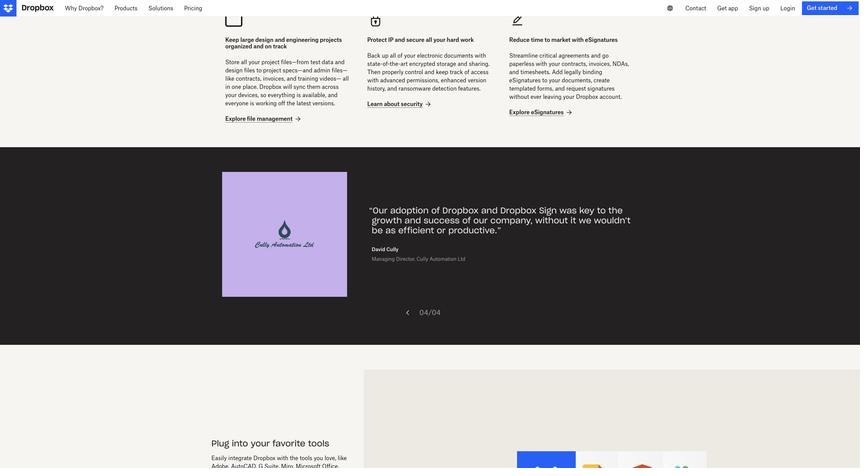 Task type: vqa. For each thing, say whether or not it's contained in the screenshot.
to in the 'Store all your project files—from test data and design files to project specs—and admin files— like contracts, invoices, and training videos— all in one place. Dropbox will sync them across your devices, so everything is available, and everyone is working off the latest versions.'
yes



Task type: locate. For each thing, give the bounding box(es) containing it.
1 vertical spatial project
[[263, 67, 281, 74]]

like up in
[[225, 75, 234, 82]]

easily integrate dropbox with the tools you love, like adobe, autocad, g suite, miro, microsoft office
[[211, 455, 347, 468]]

project down on
[[262, 59, 280, 66]]

on
[[265, 43, 272, 50]]

0 horizontal spatial get
[[717, 5, 727, 12]]

"our adoption of dropbox and dropbox sign was key to the growth and success of our company, without it we wouldn't be as efficient or productive."
[[369, 206, 631, 236]]

with
[[572, 36, 584, 43], [475, 52, 486, 59], [536, 61, 547, 67], [367, 77, 379, 84], [277, 455, 288, 462]]

esignatures down leaving
[[531, 109, 564, 116]]

is down sync
[[297, 92, 301, 99]]

everyone
[[225, 100, 248, 107]]

encrypted
[[409, 61, 435, 67]]

0 vertical spatial is
[[297, 92, 301, 99]]

features.
[[458, 85, 481, 92]]

1 vertical spatial esignatures
[[509, 77, 541, 84]]

1 horizontal spatial contracts,
[[562, 61, 587, 67]]

sync
[[294, 84, 306, 90]]

tools up microsoft
[[300, 455, 312, 462]]

all up the-
[[390, 52, 396, 59]]

success
[[424, 215, 460, 226]]

to right key
[[597, 206, 606, 216]]

and up will
[[287, 75, 297, 82]]

your up add
[[549, 61, 560, 67]]

managing
[[372, 256, 395, 262]]

signatures
[[588, 85, 615, 92]]

your right "into"
[[251, 438, 270, 449]]

contracts, down files
[[236, 75, 262, 82]]

tools up 'you'
[[308, 438, 329, 449]]

0 vertical spatial like
[[225, 75, 234, 82]]

1 horizontal spatial explore
[[509, 109, 530, 116]]

get app
[[717, 5, 738, 12]]

without down templated
[[509, 93, 529, 100]]

to up forms,
[[542, 77, 548, 84]]

sign right app
[[749, 5, 761, 12]]

videos—
[[320, 75, 341, 82]]

binding
[[583, 69, 603, 76]]

1 vertical spatial sign
[[539, 206, 557, 216]]

design down the store
[[225, 67, 243, 74]]

1 vertical spatial the
[[609, 206, 623, 216]]

design right large
[[255, 36, 274, 43]]

1 vertical spatial contracts,
[[236, 75, 262, 82]]

to inside store all your project files—from test data and design files to project specs—and admin files— like contracts, invoices, and training videos— all in one place. dropbox will sync them across your devices, so everything is available, and everyone is working off the latest versions.
[[257, 67, 262, 74]]

0 horizontal spatial invoices,
[[263, 75, 285, 82]]

1 vertical spatial invoices,
[[263, 75, 285, 82]]

0 vertical spatial sign
[[749, 5, 761, 12]]

cully
[[387, 247, 399, 252], [417, 256, 428, 262]]

1 horizontal spatial track
[[450, 69, 463, 76]]

get inside get started link
[[807, 5, 817, 11]]

electronic
[[417, 52, 443, 59]]

across
[[322, 84, 339, 90]]

0 vertical spatial contracts,
[[562, 61, 587, 67]]

engineering
[[286, 36, 319, 43]]

sign left was
[[539, 206, 557, 216]]

art
[[401, 61, 408, 67]]

with up timesheets.
[[536, 61, 547, 67]]

integrate
[[228, 455, 252, 462]]

then
[[367, 69, 381, 76]]

the right key
[[609, 206, 623, 216]]

the right the off
[[287, 100, 295, 107]]

sign up
[[749, 5, 770, 12]]

1 vertical spatial cully
[[417, 256, 428, 262]]

design inside store all your project files—from test data and design files to project specs—and admin files— like contracts, invoices, and training videos— all in one place. dropbox will sync them across your devices, so everything is available, and everyone is working off the latest versions.
[[225, 67, 243, 74]]

you
[[314, 455, 323, 462]]

and down 'documents'
[[458, 61, 468, 67]]

1 vertical spatial like
[[338, 455, 347, 462]]

ndas,
[[613, 61, 629, 67]]

up left login
[[763, 5, 770, 12]]

project right files
[[263, 67, 281, 74]]

1 horizontal spatial design
[[255, 36, 274, 43]]

timesheets.
[[521, 69, 551, 76]]

0 vertical spatial the
[[287, 100, 295, 107]]

the up miro,
[[290, 455, 298, 462]]

0 vertical spatial invoices,
[[589, 61, 611, 67]]

and up productive."
[[481, 206, 498, 216]]

04/04
[[420, 308, 441, 317]]

explore down templated
[[509, 109, 530, 116]]

like right love,
[[338, 455, 347, 462]]

0 horizontal spatial sign
[[539, 206, 557, 216]]

sign up link
[[744, 0, 775, 16]]

explore esignatures link
[[509, 108, 573, 117]]

with up miro,
[[277, 455, 288, 462]]

why
[[65, 5, 77, 12]]

0 vertical spatial project
[[262, 59, 280, 66]]

the
[[287, 100, 295, 107], [609, 206, 623, 216], [290, 455, 298, 462]]

1 horizontal spatial like
[[338, 455, 347, 462]]

without inside "streamline critical agreements and go paperless with your contracts,  invoices, ndas, and timesheets. add legally binding esignatures to your documents, create templated forms, and request signatures without ever leaving your dropbox account."
[[509, 93, 529, 100]]

0 vertical spatial esignatures
[[585, 36, 618, 43]]

get
[[807, 5, 817, 11], [717, 5, 727, 12]]

project
[[262, 59, 280, 66], [263, 67, 281, 74]]

1 vertical spatial is
[[250, 100, 254, 107]]

explore down everyone
[[225, 116, 246, 122]]

invoices, up will
[[263, 75, 285, 82]]

1 horizontal spatial without
[[535, 215, 568, 226]]

get for get app
[[717, 5, 727, 12]]

0 horizontal spatial without
[[509, 93, 529, 100]]

contracts, down agreements
[[562, 61, 587, 67]]

documents
[[444, 52, 473, 59]]

track up enhanced
[[450, 69, 463, 76]]

and left the go
[[591, 52, 601, 59]]

go
[[602, 52, 609, 59]]

up up of-
[[382, 52, 389, 59]]

all
[[426, 36, 432, 43], [390, 52, 396, 59], [241, 59, 247, 66], [343, 75, 349, 82]]

ransomware
[[399, 85, 431, 92]]

your up 'art'
[[404, 52, 416, 59]]

invoices, down the go
[[589, 61, 611, 67]]

a pencil image
[[509, 12, 635, 29]]

time
[[531, 36, 543, 43]]

like inside store all your project files—from test data and design files to project specs—and admin files— like contracts, invoices, and training videos— all in one place. dropbox will sync them across your devices, so everything is available, and everyone is working off the latest versions.
[[225, 75, 234, 82]]

1 vertical spatial tools
[[300, 455, 312, 462]]

0 vertical spatial track
[[273, 43, 287, 50]]

training
[[298, 75, 318, 82]]

0 horizontal spatial up
[[382, 52, 389, 59]]

forms,
[[537, 85, 554, 92]]

1 vertical spatial track
[[450, 69, 463, 76]]

get for get started
[[807, 5, 817, 11]]

state-
[[367, 61, 383, 67]]

login link
[[775, 0, 801, 16]]

to right files
[[257, 67, 262, 74]]

place.
[[243, 84, 258, 90]]

0 horizontal spatial explore
[[225, 116, 246, 122]]

dropbox
[[259, 84, 282, 90], [576, 93, 598, 100], [443, 206, 479, 216], [500, 206, 537, 216], [253, 455, 276, 462]]

cully up managing
[[387, 247, 399, 252]]

track
[[273, 43, 287, 50], [450, 69, 463, 76]]

storage
[[437, 61, 456, 67]]

up for sign
[[763, 5, 770, 12]]

large
[[240, 36, 254, 43]]

cully right director,
[[417, 256, 428, 262]]

0 horizontal spatial like
[[225, 75, 234, 82]]

explore for explore file management
[[225, 116, 246, 122]]

contracts,
[[562, 61, 587, 67], [236, 75, 262, 82]]

g
[[259, 463, 263, 468]]

your inside back up all of your electronic documents with state-of-the-art encrypted storage and sharing. then properly control and keep track of access with advanced permissions, enhanced version history, and ransomware detection features.
[[404, 52, 416, 59]]

access
[[471, 69, 489, 76]]

efficient
[[398, 225, 434, 236]]

tools
[[308, 438, 329, 449], [300, 455, 312, 462]]

your down in
[[225, 92, 237, 99]]

protect ip and secure all your hard work
[[367, 36, 474, 43]]

1 vertical spatial without
[[535, 215, 568, 226]]

templated
[[509, 85, 536, 92]]

0 vertical spatial design
[[255, 36, 274, 43]]

working
[[256, 100, 277, 107]]

1 horizontal spatial up
[[763, 5, 770, 12]]

dropbox logo next to the google editors logo, the microsoft office logo, and the slack logo image
[[380, 386, 844, 468]]

0 horizontal spatial design
[[225, 67, 243, 74]]

1 vertical spatial design
[[225, 67, 243, 74]]

0 horizontal spatial is
[[250, 100, 254, 107]]

enhanced
[[441, 77, 466, 84]]

sharing.
[[469, 61, 490, 67]]

it
[[571, 215, 576, 226]]

1 horizontal spatial cully
[[417, 256, 428, 262]]

and up permissions,
[[425, 69, 435, 76]]

started
[[818, 5, 838, 11]]

get left app
[[717, 5, 727, 12]]

esignatures up the go
[[585, 36, 618, 43]]

design
[[255, 36, 274, 43], [225, 67, 243, 74]]

keep large design and engineering projects organized and on track
[[225, 36, 342, 50]]

get left started
[[807, 5, 817, 11]]

0 vertical spatial without
[[509, 93, 529, 100]]

up inside back up all of your electronic documents with state-of-the-art encrypted storage and sharing. then properly control and keep track of access with advanced permissions, enhanced version history, and ransomware detection features.
[[382, 52, 389, 59]]

1 vertical spatial up
[[382, 52, 389, 59]]

and right ip
[[395, 36, 405, 43]]

0 horizontal spatial contracts,
[[236, 75, 262, 82]]

devices,
[[238, 92, 259, 99]]

admin
[[314, 67, 330, 74]]

like inside easily integrate dropbox with the tools you love, like adobe, autocad, g suite, miro, microsoft office
[[338, 455, 347, 462]]

protect
[[367, 36, 387, 43]]

up for back
[[382, 52, 389, 59]]

1 horizontal spatial invoices,
[[589, 61, 611, 67]]

keep
[[225, 36, 239, 43]]

1 horizontal spatial get
[[807, 5, 817, 11]]

critical
[[540, 52, 557, 59]]

ever
[[531, 93, 542, 100]]

explore esignatures
[[509, 109, 564, 116]]

documents,
[[562, 77, 592, 84]]

get inside get app dropdown button
[[717, 5, 727, 12]]

esignatures up templated
[[509, 77, 541, 84]]

and down across
[[328, 92, 338, 99]]

we
[[579, 215, 592, 226]]

2 vertical spatial the
[[290, 455, 298, 462]]

autocad,
[[231, 463, 257, 468]]

0 vertical spatial up
[[763, 5, 770, 12]]

track right on
[[273, 43, 287, 50]]

and up the files—
[[335, 59, 345, 66]]

of left access on the top of the page
[[465, 69, 470, 76]]

without inside "our adoption of dropbox and dropbox sign was key to the growth and success of our company, without it we wouldn't be as efficient or productive."
[[535, 215, 568, 226]]

permissions,
[[407, 77, 440, 84]]

without left it
[[535, 215, 568, 226]]

learn about security
[[367, 101, 423, 108]]

0 vertical spatial cully
[[387, 247, 399, 252]]

is
[[297, 92, 301, 99], [250, 100, 254, 107]]

of
[[398, 52, 403, 59], [465, 69, 470, 76], [431, 206, 440, 216], [462, 215, 471, 226]]

"our
[[369, 206, 388, 216]]

is down devices,
[[250, 100, 254, 107]]

0 horizontal spatial track
[[273, 43, 287, 50]]

track inside back up all of your electronic documents with state-of-the-art encrypted storage and sharing. then properly control and keep track of access with advanced permissions, enhanced version history, and ransomware detection features.
[[450, 69, 463, 76]]

a folder image
[[225, 12, 351, 29]]

all down the files—
[[343, 75, 349, 82]]



Task type: describe. For each thing, give the bounding box(es) containing it.
create
[[594, 77, 610, 84]]

track inside keep large design and engineering projects organized and on track
[[273, 43, 287, 50]]

learn
[[367, 101, 383, 108]]

will
[[283, 84, 292, 90]]

contracts, inside "streamline critical agreements and go paperless with your contracts,  invoices, ndas, and timesheets. add legally binding esignatures to your documents, create templated forms, and request signatures without ever leaving your dropbox account."
[[562, 61, 587, 67]]

contact button
[[680, 0, 712, 16]]

and down paperless
[[509, 69, 519, 76]]

explore for explore esignatures
[[509, 109, 530, 116]]

products button
[[109, 0, 143, 16]]

tools inside easily integrate dropbox with the tools you love, like adobe, autocad, g suite, miro, microsoft office
[[300, 455, 312, 462]]

history,
[[367, 85, 386, 92]]

test
[[311, 59, 320, 66]]

about
[[384, 101, 400, 108]]

ltd
[[458, 256, 465, 262]]

the inside easily integrate dropbox with the tools you love, like adobe, autocad, g suite, miro, microsoft office
[[290, 455, 298, 462]]

solutions button
[[143, 0, 179, 16]]

get started link
[[802, 1, 859, 15]]

store all your project files—from test data and design files to project specs—and admin files— like contracts, invoices, and training videos— all in one place. dropbox will sync them across your devices, so everything is available, and everyone is working off the latest versions.
[[225, 59, 349, 107]]

back up all of your electronic documents with state-of-the-art encrypted storage and sharing. then properly control and keep track of access with advanced permissions, enhanced version history, and ransomware detection features.
[[367, 52, 490, 92]]

paperless
[[509, 61, 534, 67]]

sign inside "our adoption of dropbox and dropbox sign was key to the growth and success of our company, without it we wouldn't be as efficient or productive."
[[539, 206, 557, 216]]

solutions
[[148, 5, 173, 12]]

file
[[247, 116, 256, 122]]

suite,
[[265, 463, 280, 468]]

of left 'our'
[[462, 215, 471, 226]]

reduce time to market with esignatures
[[509, 36, 618, 43]]

esignatures inside "streamline critical agreements and go paperless with your contracts,  invoices, ndas, and timesheets. add legally binding esignatures to your documents, create templated forms, and request signatures without ever leaving your dropbox account."
[[509, 77, 541, 84]]

one
[[232, 84, 241, 90]]

why dropbox? button
[[59, 0, 109, 16]]

a locked lock image
[[367, 12, 493, 29]]

with down then
[[367, 77, 379, 84]]

growth
[[372, 215, 402, 226]]

be
[[372, 225, 383, 236]]

david cully
[[372, 247, 399, 252]]

miro,
[[281, 463, 294, 468]]

and right on
[[275, 36, 285, 43]]

to inside "streamline critical agreements and go paperless with your contracts,  invoices, ndas, and timesheets. add legally binding esignatures to your documents, create templated forms, and request signatures without ever leaving your dropbox account."
[[542, 77, 548, 84]]

add
[[552, 69, 563, 76]]

and up leaving
[[555, 85, 565, 92]]

back
[[367, 52, 380, 59]]

and left on
[[254, 43, 264, 50]]

of up 'art'
[[398, 52, 403, 59]]

love,
[[325, 455, 336, 462]]

1 horizontal spatial is
[[297, 92, 301, 99]]

with inside "streamline critical agreements and go paperless with your contracts,  invoices, ndas, and timesheets. add legally binding esignatures to your documents, create templated forms, and request signatures without ever leaving your dropbox account."
[[536, 61, 547, 67]]

management
[[257, 116, 293, 122]]

your up files
[[249, 59, 260, 66]]

to inside "our adoption of dropbox and dropbox sign was key to the growth and success of our company, without it we wouldn't be as efficient or productive."
[[597, 206, 606, 216]]

your down request
[[563, 93, 575, 100]]

files—
[[332, 67, 348, 74]]

productive."
[[449, 225, 501, 236]]

get app button
[[712, 0, 744, 16]]

invoices, inside "streamline critical agreements and go paperless with your contracts,  invoices, ndas, and timesheets. add legally binding esignatures to your documents, create templated forms, and request signatures without ever leaving your dropbox account."
[[589, 61, 611, 67]]

organized
[[225, 43, 252, 50]]

wouldn't
[[594, 215, 631, 226]]

in
[[225, 84, 230, 90]]

off
[[278, 100, 285, 107]]

app
[[729, 5, 738, 12]]

available,
[[302, 92, 327, 99]]

reduce
[[509, 36, 530, 43]]

keep
[[436, 69, 448, 76]]

dropbox inside easily integrate dropbox with the tools you love, like adobe, autocad, g suite, miro, microsoft office
[[253, 455, 276, 462]]

store
[[225, 59, 240, 66]]

contact
[[686, 5, 706, 12]]

market
[[552, 36, 571, 43]]

dropbox inside "streamline critical agreements and go paperless with your contracts,  invoices, ndas, and timesheets. add legally binding esignatures to your documents, create templated forms, and request signatures without ever leaving your dropbox account."
[[576, 93, 598, 100]]

data
[[322, 59, 334, 66]]

automation
[[430, 256, 457, 262]]

with up agreements
[[572, 36, 584, 43]]

get started
[[807, 5, 838, 11]]

pricing link
[[179, 0, 208, 16]]

the inside store all your project files—from test data and design files to project specs—and admin files— like contracts, invoices, and training videos— all in one place. dropbox will sync them across your devices, so everything is available, and everyone is working off the latest versions.
[[287, 100, 295, 107]]

to right 'time'
[[545, 36, 550, 43]]

microsoft
[[296, 463, 321, 468]]

all inside back up all of your electronic documents with state-of-the-art encrypted storage and sharing. then properly control and keep track of access with advanced permissions, enhanced version history, and ransomware detection features.
[[390, 52, 396, 59]]

learn about security link
[[367, 100, 432, 108]]

leaving
[[543, 93, 562, 100]]

into
[[232, 438, 248, 449]]

0 horizontal spatial cully
[[387, 247, 399, 252]]

agreements
[[559, 52, 590, 59]]

control
[[405, 69, 423, 76]]

cully automation logo image
[[255, 220, 314, 249]]

or
[[437, 225, 446, 236]]

the inside "our adoption of dropbox and dropbox sign was key to the growth and success of our company, without it we wouldn't be as efficient or productive."
[[609, 206, 623, 216]]

with up sharing. at right top
[[475, 52, 486, 59]]

0 vertical spatial tools
[[308, 438, 329, 449]]

easily
[[211, 455, 227, 462]]

your left hard
[[434, 36, 446, 43]]

and down advanced
[[387, 85, 397, 92]]

director,
[[396, 256, 415, 262]]

files
[[244, 67, 255, 74]]

your down add
[[549, 77, 560, 84]]

files—from
[[281, 59, 309, 66]]

with inside easily integrate dropbox with the tools you love, like adobe, autocad, g suite, miro, microsoft office
[[277, 455, 288, 462]]

account.
[[600, 93, 622, 100]]

hard
[[447, 36, 459, 43]]

of-
[[383, 61, 390, 67]]

1 horizontal spatial sign
[[749, 5, 761, 12]]

all up files
[[241, 59, 247, 66]]

why dropbox?
[[65, 5, 104, 12]]

all right secure
[[426, 36, 432, 43]]

invoices, inside store all your project files—from test data and design files to project specs—and admin files— like contracts, invoices, and training videos— all in one place. dropbox will sync them across your devices, so everything is available, and everyone is working off the latest versions.
[[263, 75, 285, 82]]

the-
[[390, 61, 401, 67]]

login
[[781, 5, 795, 12]]

plug into your favorite tools
[[211, 438, 329, 449]]

2 vertical spatial esignatures
[[531, 109, 564, 116]]

and right 'as'
[[405, 215, 421, 226]]

key
[[580, 206, 595, 216]]

was
[[560, 206, 577, 216]]

dropbox inside store all your project files—from test data and design files to project specs—and admin files— like contracts, invoices, and training videos— all in one place. dropbox will sync them across your devices, so everything is available, and everyone is working off the latest versions.
[[259, 84, 282, 90]]

contracts, inside store all your project files—from test data and design files to project specs—and admin files— like contracts, invoices, and training videos— all in one place. dropbox will sync them across your devices, so everything is available, and everyone is working off the latest versions.
[[236, 75, 262, 82]]

design inside keep large design and engineering projects organized and on track
[[255, 36, 274, 43]]

streamline
[[509, 52, 538, 59]]

of up the or
[[431, 206, 440, 216]]

version
[[468, 77, 487, 84]]

them
[[307, 84, 321, 90]]

request
[[566, 85, 586, 92]]



